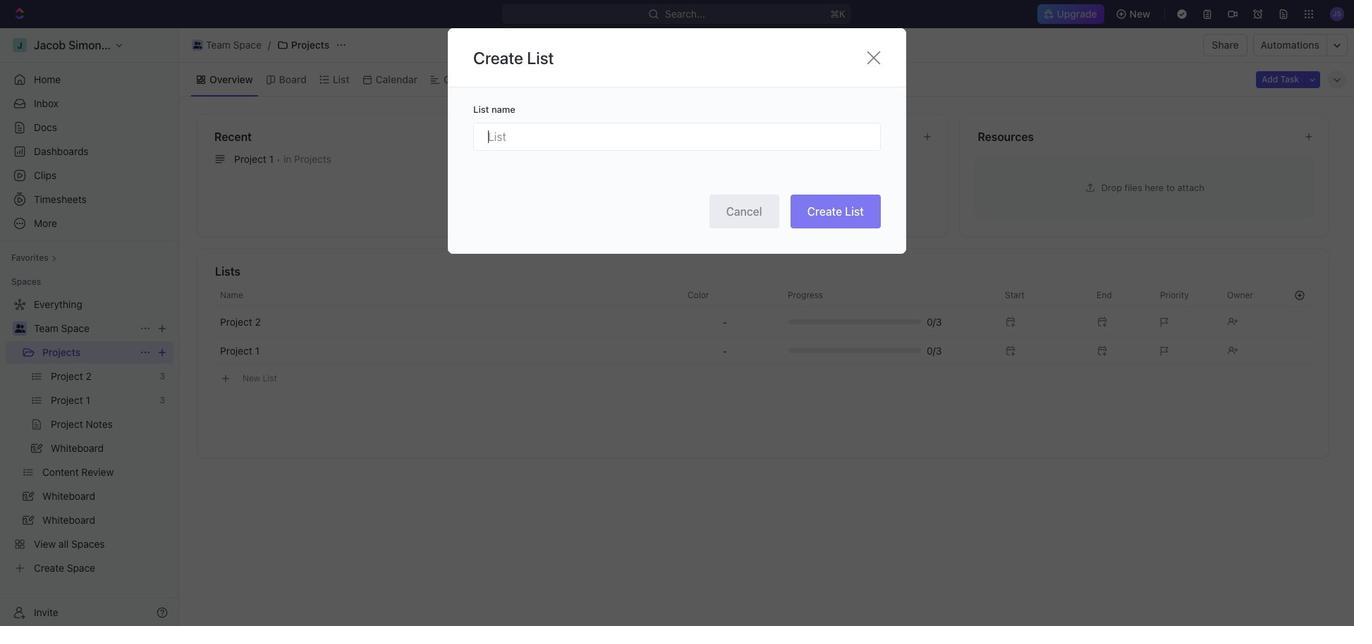 Task type: locate. For each thing, give the bounding box(es) containing it.
user group image
[[14, 325, 25, 333]]

no most used docs image
[[735, 146, 792, 202]]

tree
[[6, 294, 174, 580]]

user group image
[[193, 42, 202, 49]]



Task type: describe. For each thing, give the bounding box(es) containing it.
tree inside sidebar navigation
[[6, 294, 174, 580]]

List text field
[[473, 122, 881, 151]]

sidebar navigation
[[0, 28, 180, 627]]



Task type: vqa. For each thing, say whether or not it's contained in the screenshot.
user group image
yes



